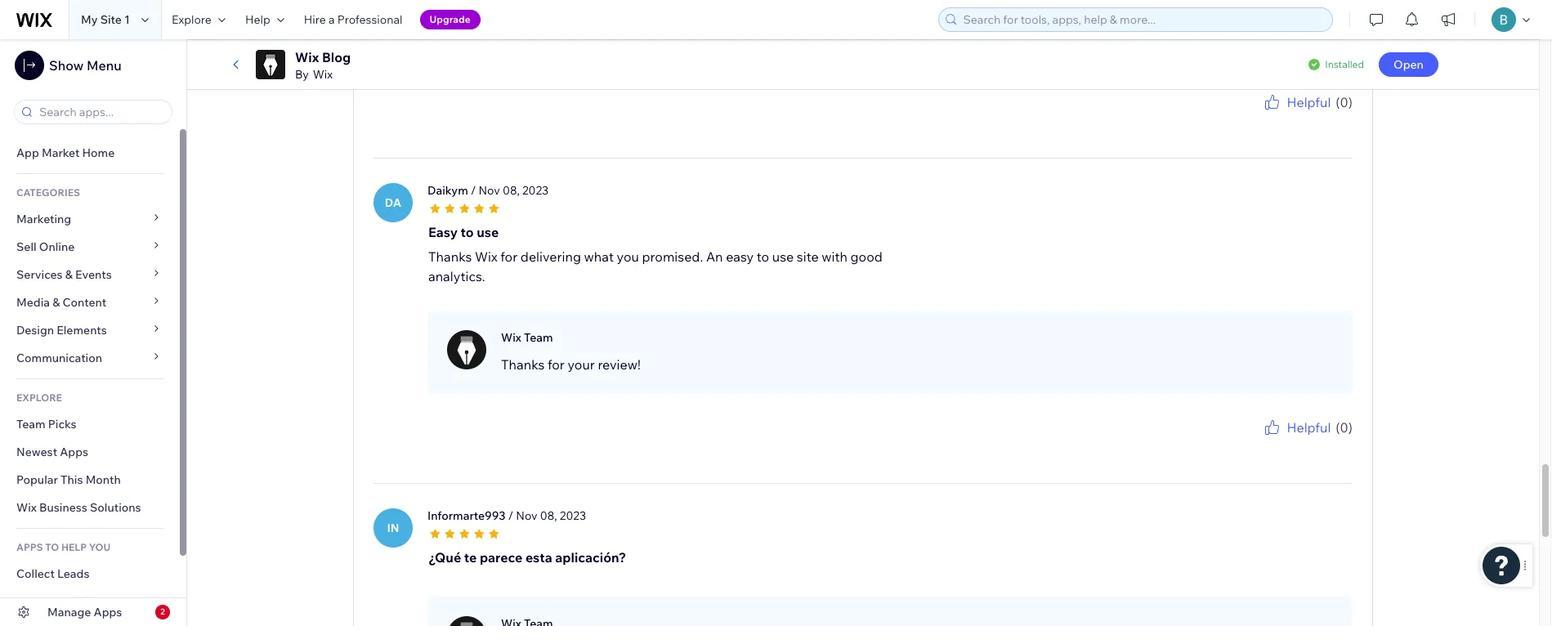 Task type: vqa. For each thing, say whether or not it's contained in the screenshot.
Layout button
no



Task type: locate. For each thing, give the bounding box(es) containing it.
helpful
[[1287, 94, 1331, 110], [1287, 419, 1331, 435]]

2 helpful button from the top
[[1262, 417, 1331, 437]]

1 horizontal spatial team
[[524, 330, 553, 345]]

wix right w i icon on the bottom left of page
[[501, 330, 521, 345]]

0 vertical spatial feedback
[[1310, 112, 1353, 124]]

1 horizontal spatial to
[[757, 248, 769, 265]]

wix up analytics.
[[475, 248, 498, 265]]

1 horizontal spatial nov
[[516, 508, 538, 523]]

apps right manage
[[94, 605, 122, 620]]

1 vertical spatial to
[[757, 248, 769, 265]]

media
[[16, 295, 50, 310]]

analyze
[[16, 594, 59, 609]]

1 horizontal spatial apps
[[94, 605, 122, 620]]

0 vertical spatial helpful
[[1287, 94, 1331, 110]]

hire a professional
[[304, 12, 403, 27]]

this
[[61, 472, 83, 487]]

use
[[477, 224, 499, 240], [772, 248, 794, 265]]

analytics.
[[428, 268, 485, 284]]

elements
[[57, 323, 107, 338]]

nov for informarte993
[[516, 508, 538, 523]]

thanks inside easy to use thanks wix for delivering what you promised. an easy to use site with good analytics.
[[428, 248, 472, 265]]

you
[[1253, 112, 1270, 124], [617, 248, 639, 265], [1253, 437, 1270, 449]]

0 horizontal spatial 08,
[[503, 183, 520, 198]]

for inside easy to use thanks wix for delivering what you promised. an easy to use site with good analytics.
[[500, 248, 518, 265]]

0 vertical spatial you
[[1253, 112, 1270, 124]]

1 vertical spatial 2023
[[560, 508, 586, 523]]

0 vertical spatial use
[[477, 224, 499, 240]]

team right w i icon on the bottom left of page
[[524, 330, 553, 345]]

1 vertical spatial (0)
[[1336, 419, 1353, 435]]

& left the events
[[65, 267, 73, 282]]

wix up by at the left of page
[[295, 49, 319, 65]]

by
[[295, 67, 309, 82]]

apps for manage apps
[[94, 605, 122, 620]]

for
[[548, 31, 565, 47], [1272, 112, 1285, 124], [500, 248, 518, 265], [548, 356, 565, 372], [1272, 437, 1285, 449]]

wix for business
[[16, 500, 37, 515]]

0 vertical spatial thank you for your feedback
[[1223, 112, 1353, 124]]

0 vertical spatial review!
[[598, 31, 641, 47]]

0 vertical spatial helpful button
[[1262, 92, 1331, 112]]

1 vertical spatial thanks
[[428, 248, 472, 265]]

use left site
[[772, 248, 794, 265]]

2023 up delivering
[[522, 183, 549, 198]]

in
[[387, 520, 399, 535]]

wix inside easy to use thanks wix for delivering what you promised. an easy to use site with good analytics.
[[475, 248, 498, 265]]

feedback
[[1310, 112, 1353, 124], [1310, 437, 1353, 449]]

sell
[[16, 239, 37, 254]]

& right 'media'
[[52, 295, 60, 310]]

thank
[[1223, 112, 1251, 124], [1223, 437, 1251, 449]]

(0)
[[1336, 94, 1353, 110], [1336, 419, 1353, 435]]

2023 for informarte993 / nov 08, 2023
[[560, 508, 586, 523]]

0 horizontal spatial team
[[16, 417, 45, 432]]

wix
[[295, 49, 319, 65], [313, 67, 333, 82], [475, 248, 498, 265], [501, 330, 521, 345], [16, 500, 37, 515]]

0 vertical spatial &
[[65, 267, 73, 282]]

1
[[124, 12, 130, 27]]

wix business solutions link
[[0, 494, 180, 521]]

nov up ¿qué te parece esta aplicación?
[[516, 508, 538, 523]]

nov right "daikym"
[[479, 183, 500, 198]]

0 vertical spatial nov
[[479, 183, 500, 198]]

1 vertical spatial &
[[52, 295, 60, 310]]

your
[[568, 31, 595, 47], [1287, 112, 1308, 124], [568, 356, 595, 372], [1287, 437, 1308, 449]]

manage
[[47, 605, 91, 620]]

to
[[461, 224, 474, 240], [757, 248, 769, 265]]

1 horizontal spatial /
[[508, 508, 513, 523]]

08, up esta
[[540, 508, 557, 523]]

2 vertical spatial you
[[1253, 437, 1270, 449]]

1 vertical spatial team
[[16, 417, 45, 432]]

& for content
[[52, 295, 60, 310]]

apps to help you
[[16, 541, 111, 553]]

solutions
[[90, 500, 141, 515]]

leads
[[57, 566, 89, 581]]

help
[[245, 12, 270, 27]]

categories
[[16, 186, 80, 199]]

0 vertical spatial (0)
[[1336, 94, 1353, 110]]

helpful button
[[1262, 92, 1331, 112], [1262, 417, 1331, 437]]

wix right by at the left of page
[[313, 67, 333, 82]]

use down daikym / nov 08, 2023
[[477, 224, 499, 240]]

1 vertical spatial use
[[772, 248, 794, 265]]

picks
[[48, 417, 77, 432]]

app market home link
[[0, 139, 180, 167]]

traffic
[[61, 594, 95, 609]]

apps up the this
[[60, 445, 88, 459]]

wix inside sidebar element
[[16, 500, 37, 515]]

thanks
[[501, 31, 545, 47], [428, 248, 472, 265], [501, 356, 545, 372]]

feedback for 2nd helpful button from the top
[[1310, 437, 1353, 449]]

/ right "daikym"
[[471, 183, 476, 198]]

sell online
[[16, 239, 75, 254]]

1 horizontal spatial use
[[772, 248, 794, 265]]

0 horizontal spatial nov
[[479, 183, 500, 198]]

1 vertical spatial thank
[[1223, 437, 1251, 449]]

market
[[42, 145, 80, 160]]

manage apps
[[47, 605, 122, 620]]

content
[[63, 295, 107, 310]]

design elements
[[16, 323, 107, 338]]

newest
[[16, 445, 57, 459]]

1 feedback from the top
[[1310, 112, 1353, 124]]

you inside easy to use thanks wix for delivering what you promised. an easy to use site with good analytics.
[[617, 248, 639, 265]]

08, right "daikym"
[[503, 183, 520, 198]]

1 vertical spatial review!
[[598, 356, 641, 372]]

0 vertical spatial thanks for your review!
[[501, 31, 641, 47]]

to right easy
[[461, 224, 474, 240]]

daikym / nov 08, 2023
[[427, 183, 549, 198]]

esta
[[526, 549, 552, 565]]

0 horizontal spatial 2023
[[522, 183, 549, 198]]

1 vertical spatial helpful button
[[1262, 417, 1331, 437]]

online
[[39, 239, 75, 254]]

/ up parece
[[508, 508, 513, 523]]

0 vertical spatial 08,
[[503, 183, 520, 198]]

1 vertical spatial /
[[508, 508, 513, 523]]

1 vertical spatial 08,
[[540, 508, 557, 523]]

team down "explore"
[[16, 417, 45, 432]]

& inside 'link'
[[52, 295, 60, 310]]

1 vertical spatial helpful
[[1287, 419, 1331, 435]]

nov
[[479, 183, 500, 198], [516, 508, 538, 523]]

wix for blog
[[295, 49, 319, 65]]

0 horizontal spatial /
[[471, 183, 476, 198]]

collect
[[16, 566, 55, 581]]

2023 for daikym / nov 08, 2023
[[522, 183, 549, 198]]

0 horizontal spatial to
[[461, 224, 474, 240]]

easy
[[428, 224, 458, 240]]

1 horizontal spatial 2023
[[560, 508, 586, 523]]

feedback for 2nd helpful button from the bottom
[[1310, 112, 1353, 124]]

2 thank from the top
[[1223, 437, 1251, 449]]

you
[[89, 541, 111, 553]]

&
[[65, 267, 73, 282], [52, 295, 60, 310]]

1 horizontal spatial 08,
[[540, 508, 557, 523]]

2023 up the aplicación?
[[560, 508, 586, 523]]

wix down 'popular'
[[16, 500, 37, 515]]

nov for daikym
[[479, 183, 500, 198]]

upgrade button
[[420, 10, 480, 29]]

2 vertical spatial thanks
[[501, 356, 545, 372]]

services
[[16, 267, 63, 282]]

2
[[160, 607, 165, 617]]

newest apps link
[[0, 438, 180, 466]]

popular this month
[[16, 472, 121, 487]]

site
[[100, 12, 122, 27]]

review!
[[598, 31, 641, 47], [598, 356, 641, 372]]

1 vertical spatial feedback
[[1310, 437, 1353, 449]]

0 vertical spatial /
[[471, 183, 476, 198]]

1 horizontal spatial &
[[65, 267, 73, 282]]

1 vertical spatial nov
[[516, 508, 538, 523]]

0 horizontal spatial apps
[[60, 445, 88, 459]]

show menu
[[49, 57, 122, 74]]

0 vertical spatial 2023
[[522, 183, 549, 198]]

0 vertical spatial thank
[[1223, 112, 1251, 124]]

0 horizontal spatial &
[[52, 295, 60, 310]]

08, for daikym / nov 08, 2023
[[503, 183, 520, 198]]

0 vertical spatial apps
[[60, 445, 88, 459]]

08,
[[503, 183, 520, 198], [540, 508, 557, 523]]

apps
[[60, 445, 88, 459], [94, 605, 122, 620]]

business
[[39, 500, 87, 515]]

1 vertical spatial thank you for your feedback
[[1223, 437, 1353, 449]]

1 vertical spatial you
[[617, 248, 639, 265]]

media & content
[[16, 295, 107, 310]]

/ for daikym
[[471, 183, 476, 198]]

to right 'easy'
[[757, 248, 769, 265]]

wix for team
[[501, 330, 521, 345]]

help
[[61, 541, 87, 553]]

to
[[45, 541, 59, 553]]

1 vertical spatial apps
[[94, 605, 122, 620]]

1 vertical spatial thanks for your review!
[[501, 356, 641, 372]]

2 (0) from the top
[[1336, 419, 1353, 435]]

2 feedback from the top
[[1310, 437, 1353, 449]]



Task type: describe. For each thing, give the bounding box(es) containing it.
¿qué
[[428, 549, 461, 565]]

month
[[86, 472, 121, 487]]

da
[[385, 195, 401, 210]]

professional
[[337, 12, 403, 27]]

design elements link
[[0, 316, 180, 344]]

Search for tools, apps, help & more... field
[[958, 8, 1327, 31]]

an
[[706, 248, 723, 265]]

sidebar element
[[0, 39, 187, 626]]

good
[[851, 248, 883, 265]]

08, for informarte993 / nov 08, 2023
[[540, 508, 557, 523]]

easy to use thanks wix for delivering what you promised. an easy to use site with good analytics.
[[428, 224, 883, 284]]

app
[[16, 145, 39, 160]]

daikym
[[427, 183, 468, 198]]

help button
[[235, 0, 294, 39]]

show
[[49, 57, 84, 74]]

1 review! from the top
[[598, 31, 641, 47]]

wix business solutions
[[16, 500, 141, 515]]

1 (0) from the top
[[1336, 94, 1353, 110]]

1 thanks for your review! from the top
[[501, 31, 641, 47]]

communication link
[[0, 344, 180, 372]]

parece
[[480, 549, 523, 565]]

site
[[797, 248, 819, 265]]

2 thanks for your review! from the top
[[501, 356, 641, 372]]

1 thank from the top
[[1223, 112, 1251, 124]]

open button
[[1379, 52, 1439, 77]]

analyze traffic
[[16, 594, 95, 609]]

media & content link
[[0, 289, 180, 316]]

2 helpful from the top
[[1287, 419, 1331, 435]]

w i image
[[447, 330, 486, 369]]

/ for informarte993
[[508, 508, 513, 523]]

aplicación?
[[555, 549, 626, 565]]

popular
[[16, 472, 58, 487]]

popular this month link
[[0, 466, 180, 494]]

services & events
[[16, 267, 112, 282]]

Search apps... field
[[34, 101, 167, 123]]

promised.
[[642, 248, 703, 265]]

informarte993 / nov 08, 2023
[[427, 508, 586, 523]]

sell online link
[[0, 233, 180, 261]]

0 vertical spatial thanks
[[501, 31, 545, 47]]

my site 1
[[81, 12, 130, 27]]

a
[[329, 12, 335, 27]]

wix team
[[501, 330, 553, 345]]

open
[[1394, 57, 1424, 72]]

blog
[[322, 49, 351, 65]]

installed
[[1325, 58, 1364, 70]]

marketing
[[16, 212, 71, 226]]

my
[[81, 12, 98, 27]]

hire a professional link
[[294, 0, 412, 39]]

2 review! from the top
[[598, 356, 641, 372]]

design
[[16, 323, 54, 338]]

services & events link
[[0, 261, 180, 289]]

hire
[[304, 12, 326, 27]]

collect leads
[[16, 566, 89, 581]]

wix blog by wix
[[295, 49, 351, 82]]

1 helpful button from the top
[[1262, 92, 1331, 112]]

what
[[584, 248, 614, 265]]

home
[[82, 145, 115, 160]]

analyze traffic link
[[0, 588, 180, 615]]

explore
[[172, 12, 212, 27]]

delivering
[[521, 248, 581, 265]]

0 vertical spatial team
[[524, 330, 553, 345]]

easy
[[726, 248, 754, 265]]

communication
[[16, 351, 105, 365]]

apps
[[16, 541, 43, 553]]

menu
[[87, 57, 122, 74]]

show menu button
[[15, 51, 122, 80]]

wix blog logo image
[[256, 50, 285, 79]]

upgrade
[[430, 13, 471, 25]]

& for events
[[65, 267, 73, 282]]

team inside sidebar element
[[16, 417, 45, 432]]

1 helpful from the top
[[1287, 94, 1331, 110]]

collect leads link
[[0, 560, 180, 588]]

app market home
[[16, 145, 115, 160]]

events
[[75, 267, 112, 282]]

newest apps
[[16, 445, 88, 459]]

1 thank you for your feedback from the top
[[1223, 112, 1353, 124]]

0 vertical spatial to
[[461, 224, 474, 240]]

¿qué te parece esta aplicación?
[[428, 549, 626, 565]]

apps for newest apps
[[60, 445, 88, 459]]

te
[[464, 549, 477, 565]]

explore
[[16, 392, 62, 404]]

marketing link
[[0, 205, 180, 233]]

with
[[822, 248, 848, 265]]

team picks
[[16, 417, 77, 432]]

2 thank you for your feedback from the top
[[1223, 437, 1353, 449]]

team picks link
[[0, 410, 180, 438]]

0 horizontal spatial use
[[477, 224, 499, 240]]



